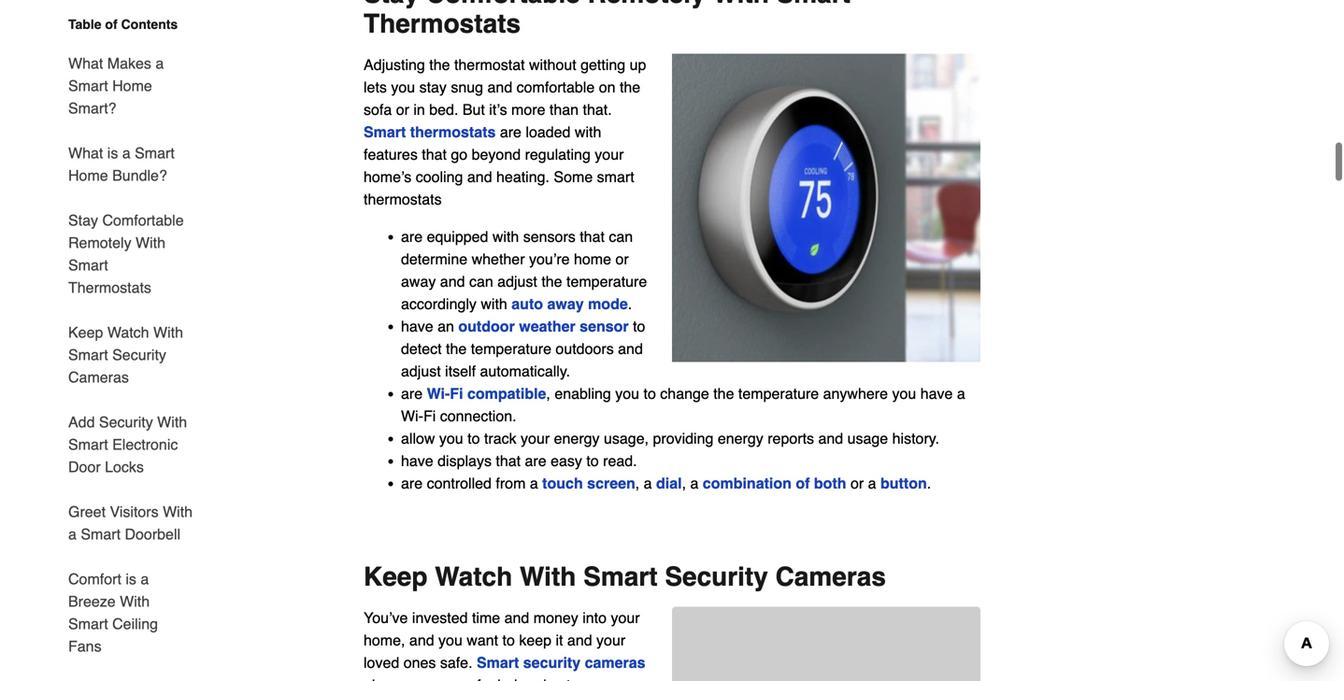 Task type: describe. For each thing, give the bounding box(es) containing it.
smart?
[[68, 100, 116, 117]]

the inside , enabling you to change the temperature anywhere you have a wi-fi connection.
[[713, 385, 734, 403]]

or inside are equipped with sensors that can determine whether you're home or away and can adjust the temperature accordingly with
[[616, 251, 629, 268]]

accordingly
[[401, 296, 477, 313]]

smart security cameras
[[477, 655, 646, 672]]

outdoors
[[556, 340, 614, 358]]

bundle?
[[112, 167, 167, 184]]

displays
[[438, 453, 492, 470]]

and inside are loaded with features that go beyond regulating your home's cooling and heating. some smart thermostats
[[467, 168, 492, 186]]

are for loaded
[[500, 124, 522, 141]]

allow
[[401, 430, 435, 448]]

and inside are equipped with sensors that can determine whether you're home or away and can adjust the temperature accordingly with
[[440, 273, 465, 290]]

the inside are equipped with sensors that can determine whether you're home or away and can adjust the temperature accordingly with
[[542, 273, 562, 290]]

and up "keep"
[[504, 610, 529, 627]]

1 horizontal spatial cameras
[[776, 563, 886, 592]]

1 horizontal spatial can
[[609, 228, 633, 246]]

smart
[[597, 168, 634, 186]]

have inside , enabling you to change the temperature anywhere you have a wi-fi connection.
[[921, 385, 953, 403]]

0 vertical spatial stay comfortable remotely with smart thermostats
[[364, 0, 851, 39]]

button
[[881, 475, 927, 492]]

2 horizontal spatial ,
[[682, 475, 686, 492]]

determine
[[401, 251, 468, 268]]

and inside adjusting the thermostat without getting up lets you stay snug and comfortable on the sofa or in bed. but it's more than that. smart thermostats
[[488, 79, 512, 96]]

more
[[511, 101, 545, 118]]

adjusting
[[364, 56, 425, 74]]

smart inside add security with smart electronic door locks
[[68, 436, 108, 453]]

cameras inside the table of contents 'element'
[[68, 369, 129, 386]]

providing
[[653, 430, 714, 448]]

or inside allow you to track your energy usage, providing energy reports and usage history. have displays that are easy to read. are controlled from a touch screen , a dial , a combination of both or a button .
[[851, 475, 864, 492]]

history.
[[892, 430, 940, 448]]

usage,
[[604, 430, 649, 448]]

both
[[814, 475, 847, 492]]

is for comfort
[[126, 571, 136, 588]]

0 vertical spatial comfortable
[[426, 0, 580, 9]]

and inside to detect the temperature outdoors and adjust itself automatically.
[[618, 340, 643, 358]]

a white google nest smart security camera with a white wire attached to a brown wall. image
[[672, 607, 981, 681]]

heating.
[[496, 168, 550, 186]]

0 vertical spatial have
[[401, 318, 433, 335]]

of inside 'element'
[[105, 17, 117, 32]]

are for wi-
[[401, 385, 423, 403]]

1 vertical spatial keep
[[364, 563, 428, 592]]

with for whether
[[493, 228, 519, 246]]

equipped
[[427, 228, 488, 246]]

keep watch with smart security cameras inside the table of contents 'element'
[[68, 324, 183, 386]]

a blue-faced google nest thermostat on a gray wall with window, chair and plant in background. image
[[672, 54, 981, 362]]

comfort
[[68, 571, 121, 588]]

thermostats inside are loaded with features that go beyond regulating your home's cooling and heating. some smart thermostats
[[364, 191, 442, 208]]

home for bundle?
[[68, 167, 108, 184]]

what makes a smart home smart? link
[[68, 41, 194, 131]]

read.
[[603, 453, 637, 470]]

greet visitors with a smart doorbell link
[[68, 490, 194, 557]]

fans
[[68, 638, 101, 655]]

auto away mode .
[[512, 296, 632, 313]]

stay comfortable remotely with smart thermostats inside the table of contents 'element'
[[68, 212, 184, 296]]

comfort is a breeze with smart ceiling fans
[[68, 571, 158, 655]]

1 horizontal spatial fi
[[450, 385, 463, 403]]

security
[[523, 655, 581, 672]]

some
[[554, 168, 593, 186]]

doorbell
[[125, 526, 180, 543]]

wi- inside , enabling you to change the temperature anywhere you have a wi-fi connection.
[[401, 408, 423, 425]]

what for what is a smart home bundle?
[[68, 144, 103, 162]]

keep watch with smart security cameras link
[[68, 310, 194, 400]]

you up history.
[[892, 385, 916, 403]]

a inside what is a smart home bundle?
[[122, 144, 131, 162]]

touch
[[542, 475, 583, 492]]

comfort is a breeze with smart ceiling fans link
[[68, 557, 194, 669]]

2 vertical spatial with
[[481, 296, 507, 313]]

cameras
[[585, 655, 646, 672]]

regulating
[[525, 146, 591, 163]]

makes
[[107, 55, 151, 72]]

easy
[[551, 453, 582, 470]]

smart inside adjusting the thermostat without getting up lets you stay snug and comfortable on the sofa or in bed. but it's more than that. smart thermostats
[[364, 124, 406, 141]]

touch screen link
[[542, 475, 635, 492]]

but
[[463, 101, 485, 118]]

home for smart?
[[112, 77, 152, 94]]

to up touch screen "link"
[[586, 453, 599, 470]]

0 horizontal spatial can
[[469, 273, 493, 290]]

allow you to track your energy usage, providing energy reports and usage history. have displays that are easy to read. are controlled from a touch screen , a dial , a combination of both or a button .
[[401, 430, 940, 492]]

beyond
[[472, 146, 521, 163]]

dial
[[656, 475, 682, 492]]

combination
[[703, 475, 792, 492]]

1 horizontal spatial thermostats
[[364, 9, 521, 39]]

it
[[556, 632, 563, 649]]

home,
[[364, 632, 405, 649]]

. inside allow you to track your energy usage, providing energy reports and usage history. have displays that are easy to read. are controlled from a touch screen , a dial , a combination of both or a button .
[[927, 475, 931, 492]]

thermostat
[[454, 56, 525, 74]]

money
[[534, 610, 578, 627]]

security inside add security with smart electronic door locks
[[99, 414, 153, 431]]

weather
[[519, 318, 576, 335]]

auto away mode link
[[512, 296, 628, 313]]

bed.
[[429, 101, 458, 118]]

1 horizontal spatial keep watch with smart security cameras
[[364, 563, 886, 592]]

compatible
[[467, 385, 546, 403]]

a inside comfort is a breeze with smart ceiling fans
[[141, 571, 149, 588]]

to inside 'you've invested time and money into your home, and you want to keep it and your loved ones safe.'
[[503, 632, 515, 649]]

the right on
[[620, 79, 641, 96]]

to detect the temperature outdoors and adjust itself automatically.
[[401, 318, 645, 380]]

contents
[[121, 17, 178, 32]]

and right it on the left bottom of page
[[567, 632, 592, 649]]

add security with smart electronic door locks
[[68, 414, 187, 476]]

2 energy from the left
[[718, 430, 764, 448]]

smart inside comfort is a breeze with smart ceiling fans
[[68, 616, 108, 633]]

reports
[[768, 430, 814, 448]]

you inside allow you to track your energy usage, providing energy reports and usage history. have displays that are easy to read. are controlled from a touch screen , a dial , a combination of both or a button .
[[439, 430, 463, 448]]

are loaded with features that go beyond regulating your home's cooling and heating. some smart thermostats
[[364, 124, 634, 208]]

1 horizontal spatial remotely
[[588, 0, 705, 9]]

ones
[[404, 655, 436, 672]]

want
[[467, 632, 498, 649]]

to down "connection."
[[468, 430, 480, 448]]

table of contents
[[68, 17, 178, 32]]

mode
[[588, 296, 628, 313]]

you've
[[364, 610, 408, 627]]

1 horizontal spatial stay
[[364, 0, 419, 9]]

time
[[472, 610, 500, 627]]

watch inside keep watch with smart security cameras link
[[107, 324, 149, 341]]

lets
[[364, 79, 387, 96]]

combination of both link
[[703, 475, 847, 492]]

outdoor
[[458, 318, 515, 335]]

anywhere
[[823, 385, 888, 403]]

, enabling you to change the temperature anywhere you have a wi-fi connection.
[[401, 385, 965, 425]]

what makes a smart home smart?
[[68, 55, 164, 117]]



Task type: locate. For each thing, give the bounding box(es) containing it.
1 vertical spatial keep watch with smart security cameras
[[364, 563, 886, 592]]

1 vertical spatial temperature
[[471, 340, 552, 358]]

security
[[112, 346, 166, 364], [99, 414, 153, 431], [665, 563, 768, 592]]

0 horizontal spatial temperature
[[471, 340, 552, 358]]

you inside 'you've invested time and money into your home, and you want to keep it and your loved ones safe.'
[[438, 632, 463, 649]]

a inside what makes a smart home smart?
[[156, 55, 164, 72]]

keep up add
[[68, 324, 103, 341]]

1 horizontal spatial adjust
[[497, 273, 537, 290]]

usage
[[848, 430, 888, 448]]

are equipped with sensors that can determine whether you're home or away and can adjust the temperature accordingly with
[[401, 228, 647, 313]]

1 horizontal spatial energy
[[718, 430, 764, 448]]

keep inside the table of contents 'element'
[[68, 324, 103, 341]]

stay
[[419, 79, 447, 96]]

0 horizontal spatial watch
[[107, 324, 149, 341]]

of left both
[[796, 475, 810, 492]]

0 horizontal spatial remotely
[[68, 234, 131, 251]]

and down sensor
[[618, 340, 643, 358]]

1 vertical spatial remotely
[[68, 234, 131, 251]]

1 vertical spatial have
[[921, 385, 953, 403]]

that up home
[[580, 228, 605, 246]]

invested
[[412, 610, 468, 627]]

temperature up mode
[[567, 273, 647, 290]]

a inside the greet visitors with a smart doorbell
[[68, 526, 77, 543]]

0 vertical spatial stay
[[364, 0, 419, 9]]

. down history.
[[927, 475, 931, 492]]

it's
[[489, 101, 507, 118]]

adjust inside to detect the temperature outdoors and adjust itself automatically.
[[401, 363, 441, 380]]

thermostats up keep watch with smart security cameras link
[[68, 279, 151, 296]]

0 vertical spatial or
[[396, 101, 409, 118]]

you
[[391, 79, 415, 96], [615, 385, 639, 403], [892, 385, 916, 403], [439, 430, 463, 448], [438, 632, 463, 649]]

breeze
[[68, 593, 116, 610]]

1 vertical spatial .
[[927, 475, 931, 492]]

0 vertical spatial of
[[105, 17, 117, 32]]

comfortable down bundle?
[[102, 212, 184, 229]]

your inside are loaded with features that go beyond regulating your home's cooling and heating. some smart thermostats
[[595, 146, 624, 163]]

what down smart? on the top
[[68, 144, 103, 162]]

keep
[[519, 632, 552, 649]]

you up safe.
[[438, 632, 463, 649]]

away up weather
[[547, 296, 584, 313]]

0 vertical spatial thermostats
[[364, 9, 521, 39]]

table of contents element
[[53, 15, 194, 681]]

are inside are loaded with features that go beyond regulating your home's cooling and heating. some smart thermostats
[[500, 124, 522, 141]]

snug
[[451, 79, 483, 96]]

screen
[[587, 475, 635, 492]]

that up from
[[496, 453, 521, 470]]

sofa
[[364, 101, 392, 118]]

0 horizontal spatial stay
[[68, 212, 98, 229]]

and
[[488, 79, 512, 96], [467, 168, 492, 186], [440, 273, 465, 290], [618, 340, 643, 358], [818, 430, 843, 448], [504, 610, 529, 627], [409, 632, 434, 649], [567, 632, 592, 649]]

enabling
[[555, 385, 611, 403]]

to left 'change'
[[644, 385, 656, 403]]

have up detect
[[401, 318, 433, 335]]

1 horizontal spatial watch
[[435, 563, 512, 592]]

0 vertical spatial can
[[609, 228, 633, 246]]

watch down the stay comfortable remotely with smart thermostats link
[[107, 324, 149, 341]]

change
[[660, 385, 709, 403]]

sensors
[[523, 228, 576, 246]]

the
[[429, 56, 450, 74], [620, 79, 641, 96], [542, 273, 562, 290], [446, 340, 467, 358], [713, 385, 734, 403]]

, down automatically.
[[546, 385, 550, 403]]

0 horizontal spatial cameras
[[68, 369, 129, 386]]

automatically.
[[480, 363, 570, 380]]

away down determine
[[401, 273, 436, 290]]

track
[[484, 430, 517, 448]]

is inside comfort is a breeze with smart ceiling fans
[[126, 571, 136, 588]]

0 horizontal spatial ,
[[546, 385, 550, 403]]

loaded
[[526, 124, 571, 141]]

auto
[[512, 296, 543, 313]]

energy up combination
[[718, 430, 764, 448]]

thermostats down home's
[[364, 191, 442, 208]]

thermostats up go
[[410, 124, 496, 141]]

adjust up 'auto' on the left of the page
[[497, 273, 537, 290]]

1 vertical spatial comfortable
[[102, 212, 184, 229]]

0 horizontal spatial fi
[[423, 408, 436, 425]]

1 horizontal spatial comfortable
[[426, 0, 580, 9]]

the up the stay
[[429, 56, 450, 74]]

stay comfortable remotely with smart thermostats up getting
[[364, 0, 851, 39]]

or inside adjusting the thermostat without getting up lets you stay snug and comfortable on the sofa or in bed. but it's more than that. smart thermostats
[[396, 101, 409, 118]]

thermostats up thermostat
[[364, 9, 521, 39]]

0 horizontal spatial thermostats
[[68, 279, 151, 296]]

1 vertical spatial thermostats
[[364, 191, 442, 208]]

an
[[438, 318, 454, 335]]

stay inside the stay comfortable remotely with smart thermostats link
[[68, 212, 98, 229]]

smart inside the stay comfortable remotely with smart thermostats link
[[68, 257, 108, 274]]

have an outdoor weather sensor
[[401, 318, 629, 335]]

remotely down bundle?
[[68, 234, 131, 251]]

energy
[[554, 430, 600, 448], [718, 430, 764, 448]]

a inside , enabling you to change the temperature anywhere you have a wi-fi connection.
[[957, 385, 965, 403]]

you inside adjusting the thermostat without getting up lets you stay snug and comfortable on the sofa or in bed. but it's more than that. smart thermostats
[[391, 79, 415, 96]]

can
[[609, 228, 633, 246], [469, 273, 493, 290]]

0 vertical spatial security
[[112, 346, 166, 364]]

energy up easy
[[554, 430, 600, 448]]

comfortable
[[517, 79, 595, 96]]

, down read.
[[635, 475, 640, 492]]

1 energy from the left
[[554, 430, 600, 448]]

1 vertical spatial or
[[616, 251, 629, 268]]

the right 'change'
[[713, 385, 734, 403]]

stay comfortable remotely with smart thermostats
[[364, 0, 851, 39], [68, 212, 184, 296]]

is right comfort at the left bottom of the page
[[126, 571, 136, 588]]

to inside , enabling you to change the temperature anywhere you have a wi-fi connection.
[[644, 385, 656, 403]]

into
[[583, 610, 607, 627]]

smart inside what makes a smart home smart?
[[68, 77, 108, 94]]

keep watch with smart security cameras up into
[[364, 563, 886, 592]]

to inside to detect the temperature outdoors and adjust itself automatically.
[[633, 318, 645, 335]]

greet visitors with a smart doorbell
[[68, 503, 193, 543]]

with up whether
[[493, 228, 519, 246]]

1 vertical spatial fi
[[423, 408, 436, 425]]

0 horizontal spatial that
[[422, 146, 447, 163]]

with inside add security with smart electronic door locks
[[157, 414, 187, 431]]

your up cameras
[[596, 632, 626, 649]]

dial link
[[656, 475, 682, 492]]

up
[[630, 56, 646, 74]]

home inside what is a smart home bundle?
[[68, 167, 108, 184]]

0 horizontal spatial keep watch with smart security cameras
[[68, 324, 183, 386]]

or right both
[[851, 475, 864, 492]]

are down it's
[[500, 124, 522, 141]]

1 horizontal spatial keep
[[364, 563, 428, 592]]

0 vertical spatial remotely
[[588, 0, 705, 9]]

0 vertical spatial away
[[401, 273, 436, 290]]

are
[[500, 124, 522, 141], [401, 228, 423, 246], [401, 385, 423, 403], [525, 453, 547, 470], [401, 475, 423, 492]]

0 horizontal spatial is
[[107, 144, 118, 162]]

1 horizontal spatial wi-
[[427, 385, 450, 403]]

add
[[68, 414, 95, 431]]

1 horizontal spatial .
[[927, 475, 931, 492]]

your inside allow you to track your energy usage, providing energy reports and usage history. have displays that are easy to read. are controlled from a touch screen , a dial , a combination of both or a button .
[[521, 430, 550, 448]]

is for what
[[107, 144, 118, 162]]

you up displays
[[439, 430, 463, 448]]

can up home
[[609, 228, 633, 246]]

0 horizontal spatial stay comfortable remotely with smart thermostats
[[68, 212, 184, 296]]

of right "table"
[[105, 17, 117, 32]]

are for equipped
[[401, 228, 423, 246]]

and up accordingly on the top left of the page
[[440, 273, 465, 290]]

fi inside , enabling you to change the temperature anywhere you have a wi-fi connection.
[[423, 408, 436, 425]]

1 horizontal spatial temperature
[[567, 273, 647, 290]]

remotely inside the table of contents 'element'
[[68, 234, 131, 251]]

and left usage
[[818, 430, 843, 448]]

1 vertical spatial thermostats
[[68, 279, 151, 296]]

1 vertical spatial security
[[99, 414, 153, 431]]

2 horizontal spatial or
[[851, 475, 864, 492]]

1 horizontal spatial that
[[496, 453, 521, 470]]

1 horizontal spatial home
[[112, 77, 152, 94]]

that inside allow you to track your energy usage, providing energy reports and usage history. have displays that are easy to read. are controlled from a touch screen , a dial , a combination of both or a button .
[[496, 453, 521, 470]]

what inside what makes a smart home smart?
[[68, 55, 103, 72]]

.
[[628, 296, 632, 313], [927, 475, 931, 492]]

that inside are equipped with sensors that can determine whether you're home or away and can adjust the temperature accordingly with
[[580, 228, 605, 246]]

the down you're
[[542, 273, 562, 290]]

1 vertical spatial watch
[[435, 563, 512, 592]]

, down 'providing'
[[682, 475, 686, 492]]

1 horizontal spatial stay comfortable remotely with smart thermostats
[[364, 0, 851, 39]]

0 vertical spatial keep
[[68, 324, 103, 341]]

1 vertical spatial wi-
[[401, 408, 423, 425]]

0 horizontal spatial adjust
[[401, 363, 441, 380]]

0 horizontal spatial .
[[628, 296, 632, 313]]

you're
[[529, 251, 570, 268]]

stay comfortable remotely with smart thermostats link
[[68, 198, 194, 310]]

stay up adjusting
[[364, 0, 419, 9]]

0 vertical spatial that
[[422, 146, 447, 163]]

cooling
[[416, 168, 463, 186]]

2 horizontal spatial that
[[580, 228, 605, 246]]

and up the ones
[[409, 632, 434, 649]]

loved
[[364, 655, 399, 672]]

remotely
[[588, 0, 705, 9], [68, 234, 131, 251]]

in
[[414, 101, 425, 118]]

you've invested time and money into your home, and you want to keep it and your loved ones safe.
[[364, 610, 640, 672]]

comfortable up thermostat
[[426, 0, 580, 9]]

with for regulating
[[575, 124, 601, 141]]

2 vertical spatial temperature
[[738, 385, 819, 403]]

remotely up up
[[588, 0, 705, 9]]

outdoor weather sensor link
[[458, 318, 629, 335]]

1 horizontal spatial away
[[547, 296, 584, 313]]

0 vertical spatial .
[[628, 296, 632, 313]]

0 vertical spatial cameras
[[68, 369, 129, 386]]

1 vertical spatial away
[[547, 296, 584, 313]]

table
[[68, 17, 101, 32]]

with inside the greet visitors with a smart doorbell
[[163, 503, 193, 521]]

to right want on the left of the page
[[503, 632, 515, 649]]

is up bundle?
[[107, 144, 118, 162]]

sensor
[[580, 318, 629, 335]]

the inside to detect the temperature outdoors and adjust itself automatically.
[[446, 340, 467, 358]]

keep up you've
[[364, 563, 428, 592]]

have inside allow you to track your energy usage, providing energy reports and usage history. have displays that are easy to read. are controlled from a touch screen , a dial , a combination of both or a button .
[[401, 453, 433, 470]]

and down beyond
[[467, 168, 492, 186]]

smart thermostats link
[[364, 124, 496, 141]]

0 horizontal spatial of
[[105, 17, 117, 32]]

that for go
[[422, 146, 447, 163]]

with down that.
[[575, 124, 601, 141]]

0 vertical spatial with
[[575, 124, 601, 141]]

1 vertical spatial is
[[126, 571, 136, 588]]

fi
[[450, 385, 463, 403], [423, 408, 436, 425]]

fi up allow
[[423, 408, 436, 425]]

, inside , enabling you to change the temperature anywhere you have a wi-fi connection.
[[546, 385, 550, 403]]

the up itself
[[446, 340, 467, 358]]

or left 'in'
[[396, 101, 409, 118]]

thermostats inside adjusting the thermostat without getting up lets you stay snug and comfortable on the sofa or in bed. but it's more than that. smart thermostats
[[410, 124, 496, 141]]

of inside allow you to track your energy usage, providing energy reports and usage history. have displays that are easy to read. are controlled from a touch screen , a dial , a combination of both or a button .
[[796, 475, 810, 492]]

temperature inside , enabling you to change the temperature anywhere you have a wi-fi connection.
[[738, 385, 819, 403]]

fi down itself
[[450, 385, 463, 403]]

wi- up allow
[[401, 408, 423, 425]]

smart inside what is a smart home bundle?
[[135, 144, 175, 162]]

ceiling
[[112, 616, 158, 633]]

home left bundle?
[[68, 167, 108, 184]]

away inside are equipped with sensors that can determine whether you're home or away and can adjust the temperature accordingly with
[[401, 273, 436, 290]]

door
[[68, 459, 101, 476]]

watch up the time
[[435, 563, 512, 592]]

thermostats
[[410, 124, 496, 141], [364, 191, 442, 208]]

visitors
[[110, 503, 159, 521]]

are up determine
[[401, 228, 423, 246]]

with inside comfort is a breeze with smart ceiling fans
[[120, 593, 150, 610]]

than
[[550, 101, 579, 118]]

0 vertical spatial keep watch with smart security cameras
[[68, 324, 183, 386]]

that
[[422, 146, 447, 163], [580, 228, 605, 246], [496, 453, 521, 470]]

your right "track"
[[521, 430, 550, 448]]

and up it's
[[488, 79, 512, 96]]

0 vertical spatial home
[[112, 77, 152, 94]]

with inside are loaded with features that go beyond regulating your home's cooling and heating. some smart thermostats
[[575, 124, 601, 141]]

wi- down itself
[[427, 385, 450, 403]]

comfortable
[[426, 0, 580, 9], [102, 212, 184, 229]]

smart
[[776, 0, 851, 9], [68, 77, 108, 94], [364, 124, 406, 141], [135, 144, 175, 162], [68, 257, 108, 274], [68, 346, 108, 364], [68, 436, 108, 453], [81, 526, 121, 543], [583, 563, 658, 592], [68, 616, 108, 633], [477, 655, 519, 672]]

2 horizontal spatial temperature
[[738, 385, 819, 403]]

0 vertical spatial is
[[107, 144, 118, 162]]

is inside what is a smart home bundle?
[[107, 144, 118, 162]]

you right enabling on the left bottom of page
[[615, 385, 639, 403]]

whether
[[472, 251, 525, 268]]

0 vertical spatial temperature
[[567, 273, 647, 290]]

controlled
[[427, 475, 492, 492]]

what is a smart home bundle?
[[68, 144, 175, 184]]

1 what from the top
[[68, 55, 103, 72]]

home inside what makes a smart home smart?
[[112, 77, 152, 94]]

adjust inside are equipped with sensors that can determine whether you're home or away and can adjust the temperature accordingly with
[[497, 273, 537, 290]]

comfortable inside the table of contents 'element'
[[102, 212, 184, 229]]

1 vertical spatial can
[[469, 273, 493, 290]]

0 horizontal spatial wi-
[[401, 408, 423, 425]]

that.
[[583, 101, 612, 118]]

without
[[529, 56, 576, 74]]

home
[[574, 251, 611, 268]]

1 vertical spatial that
[[580, 228, 605, 246]]

0 vertical spatial adjust
[[497, 273, 537, 290]]

1 horizontal spatial ,
[[635, 475, 640, 492]]

button link
[[881, 475, 927, 492]]

go
[[451, 146, 468, 163]]

0 horizontal spatial away
[[401, 273, 436, 290]]

0 horizontal spatial comfortable
[[102, 212, 184, 229]]

what down "table"
[[68, 55, 103, 72]]

what is a smart home bundle? link
[[68, 131, 194, 198]]

your right into
[[611, 610, 640, 627]]

are up allow
[[401, 385, 423, 403]]

0 vertical spatial thermostats
[[410, 124, 496, 141]]

you down adjusting
[[391, 79, 415, 96]]

stay down what is a smart home bundle?
[[68, 212, 98, 229]]

2 vertical spatial security
[[665, 563, 768, 592]]

features
[[364, 146, 418, 163]]

smart security cameras link
[[477, 655, 646, 672]]

0 horizontal spatial energy
[[554, 430, 600, 448]]

with up outdoor
[[481, 296, 507, 313]]

home down makes
[[112, 77, 152, 94]]

to right sensor
[[633, 318, 645, 335]]

1 vertical spatial with
[[493, 228, 519, 246]]

away
[[401, 273, 436, 290], [547, 296, 584, 313]]

is
[[107, 144, 118, 162], [126, 571, 136, 588]]

1 horizontal spatial or
[[616, 251, 629, 268]]

smart inside the greet visitors with a smart doorbell
[[81, 526, 121, 543]]

1 vertical spatial stay comfortable remotely with smart thermostats
[[68, 212, 184, 296]]

2 what from the top
[[68, 144, 103, 162]]

thermostats inside the table of contents 'element'
[[68, 279, 151, 296]]

that for can
[[580, 228, 605, 246]]

or right home
[[616, 251, 629, 268]]

keep watch with smart security cameras up add
[[68, 324, 183, 386]]

are inside are equipped with sensors that can determine whether you're home or away and can adjust the temperature accordingly with
[[401, 228, 423, 246]]

cameras up a white google nest smart security camera with a white wire attached to a brown wall. image
[[776, 563, 886, 592]]

have down allow
[[401, 453, 433, 470]]

1 horizontal spatial is
[[126, 571, 136, 588]]

0 vertical spatial what
[[68, 55, 103, 72]]

temperature inside to detect the temperature outdoors and adjust itself automatically.
[[471, 340, 552, 358]]

1 vertical spatial what
[[68, 144, 103, 162]]

are wi-fi compatible
[[401, 385, 546, 403]]

1 horizontal spatial of
[[796, 475, 810, 492]]

your up 'smart'
[[595, 146, 624, 163]]

2 vertical spatial have
[[401, 453, 433, 470]]

0 vertical spatial wi-
[[427, 385, 450, 403]]

1 vertical spatial home
[[68, 167, 108, 184]]

adjust down detect
[[401, 363, 441, 380]]

. up sensor
[[628, 296, 632, 313]]

can down whether
[[469, 273, 493, 290]]

on
[[599, 79, 616, 96]]

2 vertical spatial that
[[496, 453, 521, 470]]

have up history.
[[921, 385, 953, 403]]

temperature down have an outdoor weather sensor
[[471, 340, 552, 358]]

what inside what is a smart home bundle?
[[68, 144, 103, 162]]

itself
[[445, 363, 476, 380]]

temperature inside are equipped with sensors that can determine whether you're home or away and can adjust the temperature accordingly with
[[567, 273, 647, 290]]

cameras up add
[[68, 369, 129, 386]]

and inside allow you to track your energy usage, providing energy reports and usage history. have displays that are easy to read. are controlled from a touch screen , a dial , a combination of both or a button .
[[818, 430, 843, 448]]

stay comfortable remotely with smart thermostats down bundle?
[[68, 212, 184, 296]]

temperature up reports
[[738, 385, 819, 403]]

0 horizontal spatial keep
[[68, 324, 103, 341]]

0 vertical spatial watch
[[107, 324, 149, 341]]

that down smart thermostats link
[[422, 146, 447, 163]]

that inside are loaded with features that go beyond regulating your home's cooling and heating. some smart thermostats
[[422, 146, 447, 163]]

wi-fi compatible link
[[427, 385, 546, 403]]

0 horizontal spatial home
[[68, 167, 108, 184]]

0 horizontal spatial or
[[396, 101, 409, 118]]

what for what makes a smart home smart?
[[68, 55, 103, 72]]

are down allow
[[401, 475, 423, 492]]

of
[[105, 17, 117, 32], [796, 475, 810, 492]]

getting
[[581, 56, 626, 74]]

smart inside keep watch with smart security cameras link
[[68, 346, 108, 364]]

are left easy
[[525, 453, 547, 470]]



Task type: vqa. For each thing, say whether or not it's contained in the screenshot.
bottommost JELD-
no



